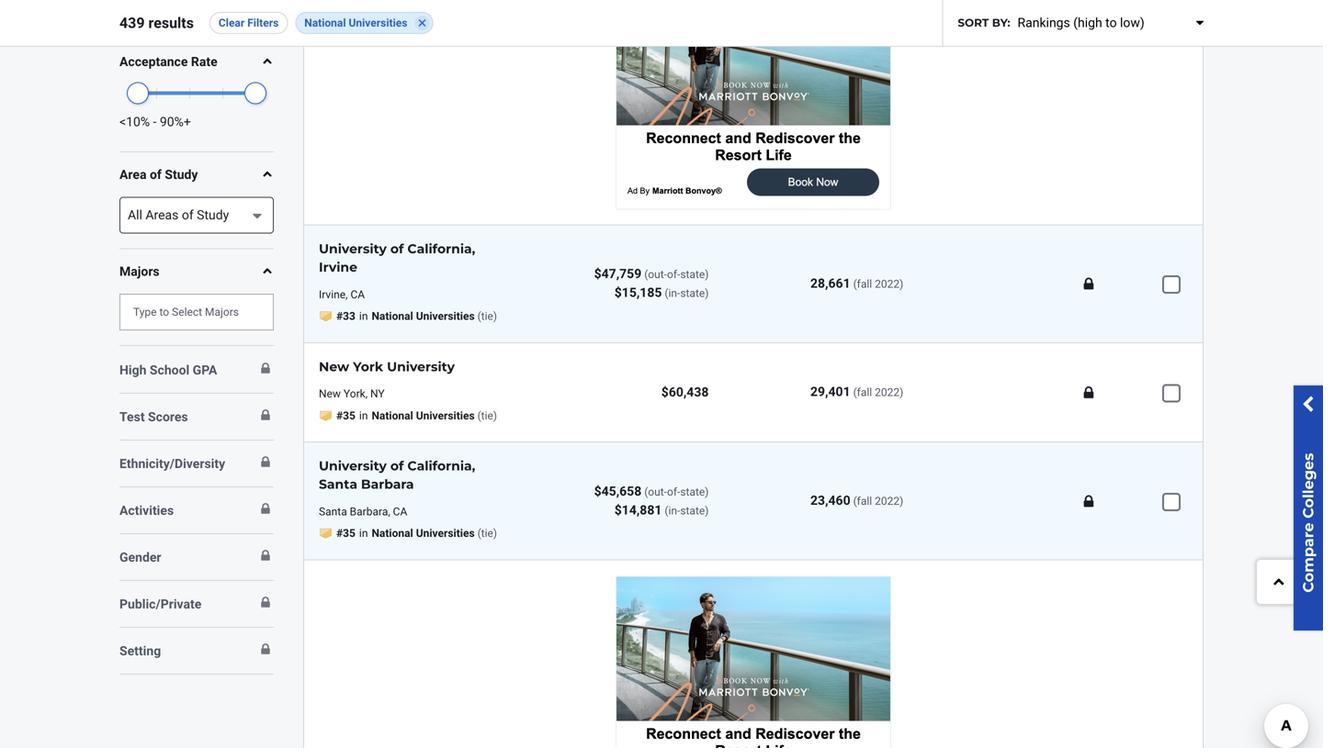 Task type: locate. For each thing, give the bounding box(es) containing it.
#35 down barbara, at the left of the page
[[336, 528, 356, 540]]

28,661
[[810, 276, 851, 291]]

1 vertical spatial -
[[153, 114, 157, 129]]

universities inside button
[[349, 17, 407, 29]]

1 vertical spatial of
[[390, 241, 404, 257]]

0 vertical spatial of
[[150, 167, 162, 182]]

0 vertical spatial (out-
[[644, 268, 667, 281]]

1 vertical spatial (tie)
[[477, 410, 497, 422]]

filters
[[247, 17, 279, 29]]

(fall
[[853, 278, 872, 291], [853, 387, 872, 399], [853, 495, 872, 508]]

activities link
[[119, 501, 274, 519]]

(in- right $14,881
[[665, 505, 680, 518]]

of- inside $45,658 (out-of-state) $14,881 (in-state)
[[667, 486, 680, 499]]

of- right $45,658
[[667, 486, 680, 499]]

barbara,
[[350, 506, 390, 519]]

national inside new york, ny #35 in national universities (tie)
[[372, 410, 413, 422]]

gpa
[[193, 363, 217, 378]]

in inside new york, ny #35 in national universities (tie)
[[359, 410, 368, 422]]

university up irvine
[[319, 241, 387, 257]]

(fall right 29,401
[[853, 387, 872, 399]]

$60,438
[[661, 385, 709, 400]]

2022) right 29,401
[[875, 387, 904, 399]]

(out- for university of california, santa
[[644, 486, 667, 499]]

0 vertical spatial advertisement region
[[616, 0, 891, 210]]

of inside university of california, santa
[[390, 459, 404, 474]]

0
[[119, 1, 127, 16]]

university
[[319, 241, 387, 257], [387, 359, 455, 375], [319, 459, 387, 474]]

1 vertical spatial #35
[[336, 528, 356, 540]]

2022)
[[875, 278, 904, 291], [875, 387, 904, 399], [875, 495, 904, 508]]

state) right $45,658
[[680, 486, 709, 499]]

2 (fall from the top
[[853, 387, 872, 399]]

0 vertical spatial #35
[[336, 410, 356, 422]]

2 (tie) from the top
[[477, 410, 497, 422]]

2022) right 23,460
[[875, 495, 904, 508]]

2 (in- from the top
[[665, 505, 680, 518]]

- right 0
[[130, 1, 133, 16]]

14,000+
[[137, 1, 183, 16]]

in inside santa barbara, ca #35 in national universities (tie)
[[359, 528, 368, 540]]

1 #35 from the top
[[336, 410, 356, 422]]

None field
[[131, 305, 262, 320]]

2 2022) from the top
[[875, 387, 904, 399]]

national right #33
[[372, 310, 413, 323]]

new inside new york, ny #35 in national universities (tie)
[[319, 388, 341, 401]]

(tie)
[[477, 310, 497, 323], [477, 410, 497, 422], [477, 528, 497, 540]]

clear filters button
[[209, 12, 288, 34]]

in inside irvine, ca #33 in national universities (tie)
[[359, 310, 368, 323]]

#35 inside santa barbara, ca #35 in national universities (tie)
[[336, 528, 356, 540]]

#35
[[336, 410, 356, 422], [336, 528, 356, 540]]

of inside university of california, irvine
[[390, 241, 404, 257]]

1 vertical spatial ca
[[393, 506, 407, 519]]

ethnicity/diversity link
[[119, 454, 274, 472]]

2 in from the top
[[359, 410, 368, 422]]

new
[[319, 359, 349, 375], [319, 388, 341, 401]]

(fall inside 28,661 (fall 2022)
[[853, 278, 872, 291]]

1 vertical spatial (in-
[[665, 505, 680, 518]]

national
[[304, 17, 346, 29], [372, 310, 413, 323], [372, 410, 413, 422], [372, 528, 413, 540]]

2 santa from the top
[[319, 506, 347, 519]]

ca inside santa barbara, ca #35 in national universities (tie)
[[393, 506, 407, 519]]

1 horizontal spatial ca
[[393, 506, 407, 519]]

3 in from the top
[[359, 528, 368, 540]]

(in-
[[665, 287, 680, 300], [665, 505, 680, 518]]

majors
[[119, 264, 160, 279]]

1 in from the top
[[359, 310, 368, 323]]

ca right irvine,
[[351, 288, 365, 301]]

1 vertical spatial 2022)
[[875, 387, 904, 399]]

national inside santa barbara, ca #35 in national universities (tie)
[[372, 528, 413, 540]]

2 vertical spatial of
[[390, 459, 404, 474]]

sort
[[958, 16, 989, 30]]

(fall inside 29,401 (fall 2022)
[[853, 387, 872, 399]]

0 vertical spatial ca
[[351, 288, 365, 301]]

-
[[130, 1, 133, 16], [153, 114, 157, 129]]

2 vertical spatial 2022)
[[875, 495, 904, 508]]

in for barbara
[[359, 528, 368, 540]]

0 vertical spatial university
[[319, 241, 387, 257]]

1 new from the top
[[319, 359, 349, 375]]

of up irvine, ca #33 in national universities (tie)
[[390, 241, 404, 257]]

3 (tie) from the top
[[477, 528, 497, 540]]

in down barbara, at the left of the page
[[359, 528, 368, 540]]

(in- inside $47,759 (out-of-state) $15,185 (in-state)
[[665, 287, 680, 300]]

1 california, from the top
[[407, 241, 475, 257]]

1 (fall from the top
[[853, 278, 872, 291]]

state) right $14,881
[[680, 505, 709, 518]]

advertisement region
[[616, 0, 891, 210], [616, 577, 891, 749]]

in down york, at the left
[[359, 410, 368, 422]]

california, inside university of california, santa
[[407, 459, 475, 474]]

0 vertical spatial california,
[[407, 241, 475, 257]]

public/private link
[[119, 595, 274, 613]]

high school gpa
[[119, 363, 217, 378]]

santa left barbara, at the left of the page
[[319, 506, 347, 519]]

national down ny
[[372, 410, 413, 422]]

0 vertical spatial (fall
[[853, 278, 872, 291]]

0 vertical spatial new
[[319, 359, 349, 375]]

(out- up $15,185
[[644, 268, 667, 281]]

university inside university of california, santa
[[319, 459, 387, 474]]

ca inside irvine, ca #33 in national universities (tie)
[[351, 288, 365, 301]]

0 horizontal spatial ca
[[351, 288, 365, 301]]

university for university of california, santa
[[319, 459, 387, 474]]

0 horizontal spatial -
[[130, 1, 133, 16]]

$45,658
[[594, 484, 642, 499]]

of- inside $47,759 (out-of-state) $15,185 (in-state)
[[667, 268, 680, 281]]

national down barbara, at the left of the page
[[372, 528, 413, 540]]

university up new york, ny #35 in national universities (tie)
[[387, 359, 455, 375]]

state) right $47,759
[[680, 268, 709, 281]]

(out-
[[644, 268, 667, 281], [644, 486, 667, 499]]

in
[[359, 310, 368, 323], [359, 410, 368, 422], [359, 528, 368, 540]]

0 vertical spatial 2022)
[[875, 278, 904, 291]]

new left york at left
[[319, 359, 349, 375]]

2 (out- from the top
[[644, 486, 667, 499]]

3 2022) from the top
[[875, 495, 904, 508]]

new york university
[[319, 359, 455, 375]]

0 vertical spatial (tie)
[[477, 310, 497, 323]]

2 vertical spatial university
[[319, 459, 387, 474]]

1 of- from the top
[[667, 268, 680, 281]]

1 vertical spatial santa
[[319, 506, 347, 519]]

90%+
[[160, 114, 191, 129]]

new left york, at the left
[[319, 388, 341, 401]]

university up barbara
[[319, 459, 387, 474]]

1 vertical spatial advertisement region
[[616, 577, 891, 749]]

(out- up $14,881
[[644, 486, 667, 499]]

state) right $15,185
[[680, 287, 709, 300]]

(out- inside $45,658 (out-of-state) $14,881 (in-state)
[[644, 486, 667, 499]]

0 vertical spatial of-
[[667, 268, 680, 281]]

high
[[119, 363, 146, 378]]

2022) for university of california, irvine
[[875, 278, 904, 291]]

of-
[[667, 268, 680, 281], [667, 486, 680, 499]]

in right #33
[[359, 310, 368, 323]]

of up barbara
[[390, 459, 404, 474]]

new for new york university
[[319, 359, 349, 375]]

(in- right $15,185
[[665, 287, 680, 300]]

california, inside university of california, irvine
[[407, 241, 475, 257]]

national right filters
[[304, 17, 346, 29]]

santa up barbara, at the left of the page
[[319, 477, 357, 493]]

- right <10%
[[153, 114, 157, 129]]

1 vertical spatial (out-
[[644, 486, 667, 499]]

2 vertical spatial in
[[359, 528, 368, 540]]

#35 down york, at the left
[[336, 410, 356, 422]]

(tie) for university
[[477, 410, 497, 422]]

of- right $47,759
[[667, 268, 680, 281]]

public/private
[[119, 597, 202, 612]]

2 #35 from the top
[[336, 528, 356, 540]]

23,460 (fall 2022)
[[810, 494, 904, 509]]

ethnicity/diversity
[[119, 456, 225, 472]]

california, for university of california, irvine
[[407, 241, 475, 257]]

2022) right 28,661
[[875, 278, 904, 291]]

2 new from the top
[[319, 388, 341, 401]]

28,661 (fall 2022)
[[810, 276, 904, 291]]

state)
[[680, 268, 709, 281], [680, 287, 709, 300], [680, 486, 709, 499], [680, 505, 709, 518]]

santa
[[319, 477, 357, 493], [319, 506, 347, 519]]

of
[[150, 167, 162, 182], [390, 241, 404, 257], [390, 459, 404, 474]]

california,
[[407, 241, 475, 257], [407, 459, 475, 474]]

1 (tie) from the top
[[477, 310, 497, 323]]

(tie) inside new york, ny #35 in national universities (tie)
[[477, 410, 497, 422]]

1 2022) from the top
[[875, 278, 904, 291]]

2 state) from the top
[[680, 287, 709, 300]]

1 vertical spatial california,
[[407, 459, 475, 474]]

university of california, santa
[[319, 459, 475, 493]]

ca right barbara, at the left of the page
[[393, 506, 407, 519]]

(tie) inside santa barbara, ca #35 in national universities (tie)
[[477, 528, 497, 540]]

clear
[[219, 17, 245, 29]]

2 of- from the top
[[667, 486, 680, 499]]

2 vertical spatial (tie)
[[477, 528, 497, 540]]

california, up barbara
[[407, 459, 475, 474]]

national inside irvine, ca #33 in national universities (tie)
[[372, 310, 413, 323]]

1 vertical spatial (fall
[[853, 387, 872, 399]]

0 vertical spatial in
[[359, 310, 368, 323]]

#35 inside new york, ny #35 in national universities (tie)
[[336, 410, 356, 422]]

results
[[148, 14, 194, 32]]

1 (in- from the top
[[665, 287, 680, 300]]

of right "area"
[[150, 167, 162, 182]]

0 vertical spatial (in-
[[665, 287, 680, 300]]

1 vertical spatial new
[[319, 388, 341, 401]]

(fall right 23,460
[[853, 495, 872, 508]]

1 horizontal spatial -
[[153, 114, 157, 129]]

irvine
[[319, 259, 357, 275]]

2 california, from the top
[[407, 459, 475, 474]]

1 vertical spatial in
[[359, 410, 368, 422]]

1 vertical spatial university
[[387, 359, 455, 375]]

(in- inside $45,658 (out-of-state) $14,881 (in-state)
[[665, 505, 680, 518]]

2 vertical spatial (fall
[[853, 495, 872, 508]]

2022) inside 28,661 (fall 2022)
[[875, 278, 904, 291]]

2022) inside 29,401 (fall 2022)
[[875, 387, 904, 399]]

(fall right 28,661
[[853, 278, 872, 291]]

(out- inside $47,759 (out-of-state) $15,185 (in-state)
[[644, 268, 667, 281]]

0 vertical spatial -
[[130, 1, 133, 16]]

- for <10%
[[153, 114, 157, 129]]

$15,185
[[615, 285, 662, 301]]

29,401 (fall 2022)
[[810, 385, 904, 400]]

university inside university of california, irvine
[[319, 241, 387, 257]]

ca
[[351, 288, 365, 301], [393, 506, 407, 519]]

1 vertical spatial of-
[[667, 486, 680, 499]]

santa inside santa barbara, ca #35 in national universities (tie)
[[319, 506, 347, 519]]

0 vertical spatial santa
[[319, 477, 357, 493]]

in for university
[[359, 410, 368, 422]]

national inside national universities button
[[304, 17, 346, 29]]

1 (out- from the top
[[644, 268, 667, 281]]

(fall inside 23,460 (fall 2022)
[[853, 495, 872, 508]]

area of study
[[119, 167, 198, 182]]

barbara
[[361, 477, 414, 493]]

rate
[[191, 54, 217, 69]]

universities inside irvine, ca #33 in national universities (tie)
[[416, 310, 475, 323]]

of for area of study
[[150, 167, 162, 182]]

universities
[[349, 17, 407, 29], [416, 310, 475, 323], [416, 410, 475, 422], [416, 528, 475, 540]]

<10%
[[119, 114, 150, 129]]

1 santa from the top
[[319, 477, 357, 493]]

california, up irvine, ca #33 in national universities (tie)
[[407, 241, 475, 257]]

of- for university of california,
[[667, 268, 680, 281]]

3 (fall from the top
[[853, 495, 872, 508]]



Task type: describe. For each thing, give the bounding box(es) containing it.
29,401
[[810, 385, 851, 400]]

santa barbara, ca #35 in national universities (tie)
[[319, 506, 497, 540]]

scores
[[148, 410, 188, 425]]

Type to Select Majors text field
[[131, 305, 262, 320]]

university of california, irvine
[[319, 241, 475, 275]]

of- for university of california, santa
[[667, 486, 680, 499]]

(out- for university of california,
[[644, 268, 667, 281]]

new for new york, ny #35 in national universities (tie)
[[319, 388, 341, 401]]

new york, ny #35 in national universities (tie)
[[319, 388, 497, 422]]

universities inside santa barbara, ca #35 in national universities (tie)
[[416, 528, 475, 540]]

$45,658 (out-of-state) $14,881 (in-state)
[[594, 484, 709, 518]]

(tie) for barbara
[[477, 528, 497, 540]]

gender link
[[119, 548, 274, 566]]

- for 0
[[130, 1, 133, 16]]

(in- for university of california, santa
[[665, 505, 680, 518]]

(fall for new york university
[[853, 387, 872, 399]]

$14,881
[[615, 503, 662, 518]]

<10% - 90%+
[[119, 114, 191, 129]]

area
[[119, 167, 147, 182]]

setting link
[[119, 641, 274, 660]]

439
[[119, 14, 145, 32]]

#33
[[336, 310, 356, 323]]

compare colleges
[[1299, 453, 1317, 593]]

2 advertisement region from the top
[[616, 577, 891, 749]]

santa inside university of california, santa
[[319, 477, 357, 493]]

of for university of california, santa
[[390, 459, 404, 474]]

acceptance
[[119, 54, 188, 69]]

$47,759
[[594, 267, 642, 282]]

high school gpa link
[[119, 360, 274, 379]]

(fall for university of california, irvine
[[853, 278, 872, 291]]

4 state) from the top
[[680, 505, 709, 518]]

irvine,
[[319, 288, 348, 301]]

sort by:
[[958, 16, 1010, 30]]

of for university of california, irvine
[[390, 241, 404, 257]]

#35 for university of california, santa
[[336, 528, 356, 540]]

test
[[119, 410, 145, 425]]

by:
[[992, 16, 1010, 30]]

universities inside new york, ny #35 in national universities (tie)
[[416, 410, 475, 422]]

gender
[[119, 550, 161, 565]]

compare colleges link
[[1294, 386, 1323, 631]]

university for university of california, irvine
[[319, 241, 387, 257]]

national universities button
[[295, 12, 433, 34]]

(in- for university of california,
[[665, 287, 680, 300]]

california, for university of california, santa
[[407, 459, 475, 474]]

test scores
[[119, 410, 188, 425]]

york,
[[344, 388, 368, 401]]

clear filters
[[219, 17, 279, 29]]

$47,759 (out-of-state) $15,185 (in-state)
[[594, 267, 709, 301]]

0 - 14,000+
[[119, 1, 183, 16]]

compare
[[1299, 523, 1317, 593]]

study
[[165, 167, 198, 182]]

2022) for new york university
[[875, 387, 904, 399]]

setting
[[119, 644, 161, 659]]

3 state) from the top
[[680, 486, 709, 499]]

activities
[[119, 503, 174, 518]]

test scores link
[[119, 407, 274, 425]]

national universities
[[304, 17, 407, 29]]

#35 for new york
[[336, 410, 356, 422]]

1 state) from the top
[[680, 268, 709, 281]]

(tie) inside irvine, ca #33 in national universities (tie)
[[477, 310, 497, 323]]

1 advertisement region from the top
[[616, 0, 891, 210]]

acceptance rate
[[119, 54, 217, 69]]

colleges
[[1299, 453, 1317, 519]]

school
[[150, 363, 189, 378]]

439 results
[[119, 14, 194, 32]]

2022) inside 23,460 (fall 2022)
[[875, 495, 904, 508]]

23,460
[[810, 494, 851, 509]]

york
[[353, 359, 383, 375]]

irvine, ca #33 in national universities (tie)
[[319, 288, 497, 323]]

ny
[[370, 388, 385, 401]]



Task type: vqa. For each thing, say whether or not it's contained in the screenshot.
first STATE) from the bottom of the page
yes



